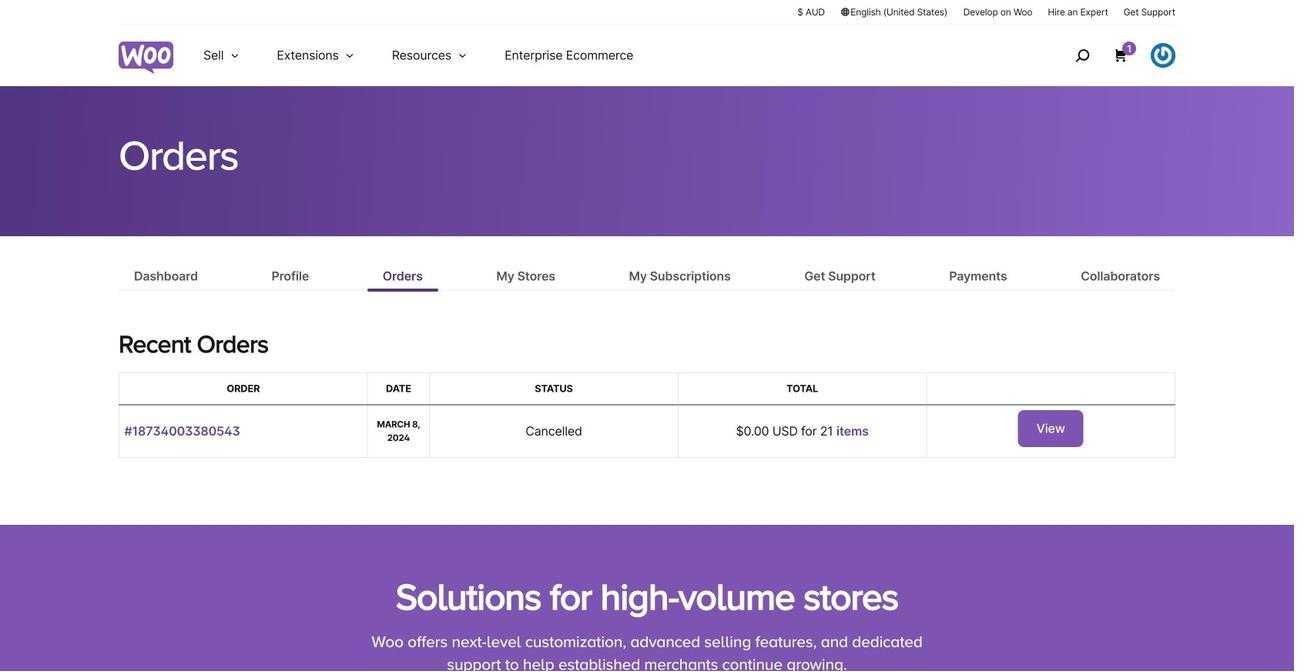 Task type: locate. For each thing, give the bounding box(es) containing it.
service navigation menu element
[[1042, 30, 1176, 81]]

search image
[[1070, 43, 1095, 68]]



Task type: describe. For each thing, give the bounding box(es) containing it.
open account menu image
[[1151, 43, 1176, 68]]



